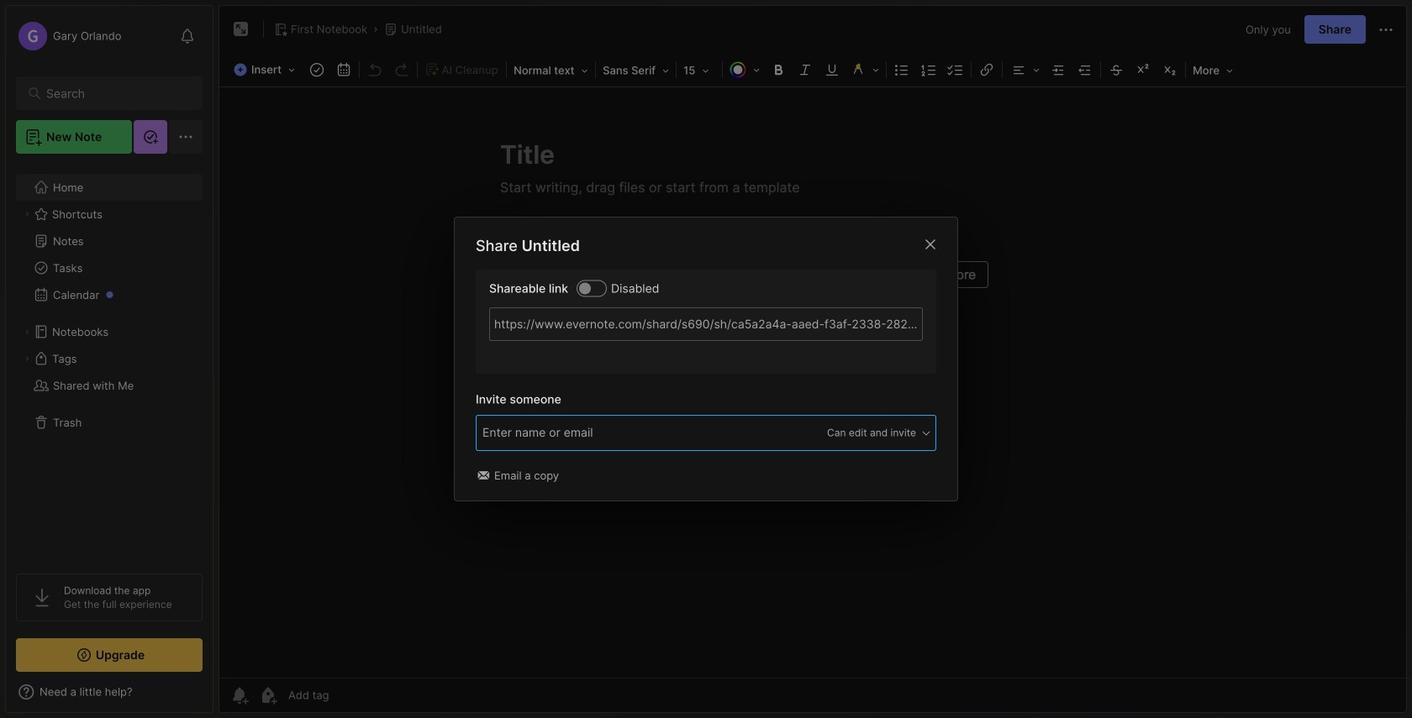 Task type: locate. For each thing, give the bounding box(es) containing it.
insert link image
[[976, 58, 999, 82]]

note window element
[[219, 5, 1408, 714]]

heading level image
[[509, 59, 594, 81]]

none search field inside main element
[[46, 83, 180, 103]]

italic image
[[794, 58, 817, 82]]

subscript image
[[1159, 58, 1182, 82]]

None search field
[[46, 83, 180, 103]]

highlight image
[[846, 58, 885, 82]]

expand notebooks image
[[22, 327, 32, 337]]

Add tag field
[[481, 424, 683, 442]]

alignment image
[[1005, 58, 1045, 82]]

calendar event image
[[332, 58, 356, 82]]

close image
[[921, 235, 941, 255]]

Select permission field
[[796, 426, 933, 441]]

expand tags image
[[22, 354, 32, 364]]

bold image
[[767, 58, 791, 82]]

tree
[[6, 164, 213, 559]]



Task type: vqa. For each thing, say whether or not it's contained in the screenshot.
1 related to 1 )
no



Task type: describe. For each thing, give the bounding box(es) containing it.
add a reminder image
[[230, 686, 250, 706]]

checklist image
[[944, 58, 968, 82]]

Note Editor text field
[[219, 87, 1407, 679]]

bulleted list image
[[891, 58, 914, 82]]

indent image
[[1047, 58, 1071, 82]]

task image
[[305, 58, 329, 82]]

main element
[[0, 0, 219, 719]]

superscript image
[[1132, 58, 1156, 82]]

Shared URL text field
[[489, 308, 923, 341]]

font family image
[[598, 59, 675, 81]]

expand note image
[[231, 19, 251, 40]]

Search text field
[[46, 86, 180, 102]]

font color image
[[725, 58, 765, 82]]

numbered list image
[[918, 58, 941, 82]]

underline image
[[821, 58, 844, 82]]

insert image
[[230, 59, 304, 81]]

more image
[[1188, 59, 1239, 81]]

font size image
[[679, 59, 721, 81]]

tree inside main element
[[6, 164, 213, 559]]

shared link switcher image
[[579, 283, 591, 295]]

strikethrough image
[[1105, 58, 1129, 82]]

add tag image
[[258, 686, 278, 706]]

outdent image
[[1074, 58, 1098, 82]]



